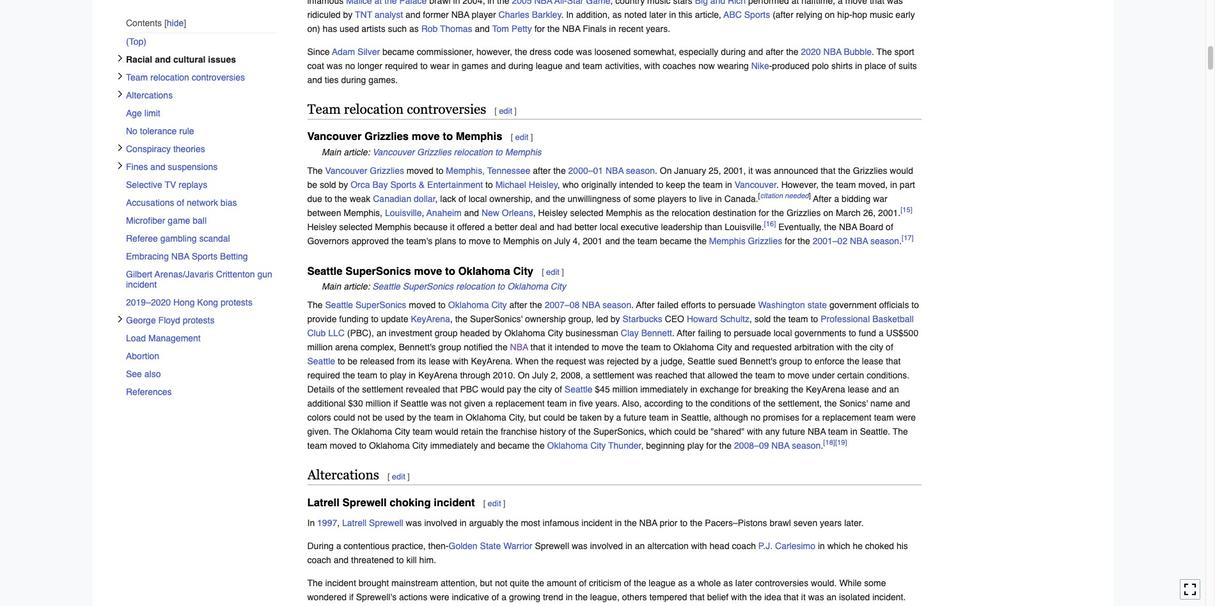 Task type: describe. For each thing, give the bounding box(es) containing it.
which inside 'in which he choked his coach and threatened to kill him.'
[[827, 541, 850, 551]]

. the sport coat was no longer required to wear in games and during league and team activities, with coaches now wearing
[[307, 47, 914, 71]]

main article: seattle supersonics relocation to oklahoma city
[[322, 282, 566, 292]]

the left the idea
[[749, 592, 762, 602]]

x small image for altercations
[[116, 90, 124, 98]]

microfiber game ball
[[126, 215, 206, 226]]

such
[[388, 24, 407, 34]]

the right retain
[[486, 427, 498, 437]]

after for 2000–01
[[533, 166, 551, 176]]

but inside $45 million immediately in exchange for breaking the keyarena lease and an additional $30 million if seattle was not given a replacement team in five years. also, according to the conditions of the settlement, the sonics' name and colors could not be used by the team in oklahoma city, but could be taken by a future team in seattle, although no promises for a replacement team were given. the oklahoma city team would retain the franchise history of the supersonics, which could be "shared" with any future nba team in seattle. the team moved to oklahoma city immediately and became the
[[529, 413, 541, 423]]

a inside ". after failing to persuade local governments to fund a us$500 million arena complex, bennett's group notified the"
[[879, 328, 884, 339]]

players
[[658, 194, 687, 204]]

to down seattle supersonics link
[[371, 314, 378, 325]]

see also link
[[126, 365, 275, 383]]

and down conspiracy theories
[[150, 162, 165, 172]]

tnt analyst link
[[355, 9, 403, 20]]

oklahoma inside oklahoma city thunder , beginning play for the 2008–09 nba season . [18] [19]
[[547, 441, 588, 451]]

1 horizontal spatial replacement
[[822, 413, 871, 423]]

the right the 'however,'
[[821, 180, 834, 190]]

eventually,
[[778, 222, 822, 232]]

in up retain
[[456, 413, 463, 423]]

in inside the incident brought mainstream attention, but not quite the amount of criticism of the league as a whole as later controversies would. while some wondered if sprewell's actions were indicative of a growing trend in the league, others tempered that belief with the idea that it was an isolated incident. then active player
[[566, 592, 573, 602]]

1 vertical spatial million
[[612, 385, 638, 395]]

was inside the incident brought mainstream attention, but not quite the amount of criticism of the league as a whole as later controversies would. while some wondered if sprewell's actions were indicative of a growing trend in the league, others tempered that belief with the idea that it was an isolated incident. then active player
[[808, 592, 824, 602]]

longer
[[358, 61, 382, 71]]

move inside to be released from its lease with keyarena. when the request was rejected by a judge, seattle sued bennett's group to enforce the lease that required the team to play in keyarena through 2010. on july 2, 2008, a settlement was reached that allowed the team to move under certain conditions. details of the settlement revealed that pbc would pay the city of
[[788, 371, 809, 381]]

article: for seattle
[[343, 282, 370, 292]]

for down barkley
[[534, 24, 545, 34]]

city,
[[509, 413, 526, 423]]

2001,
[[724, 166, 746, 176]]

history
[[539, 427, 566, 437]]

nba up originally
[[606, 166, 624, 176]]

a right 2008, in the bottom of the page
[[585, 371, 590, 381]]

the left most
[[506, 518, 518, 528]]

2 note from the top
[[307, 280, 921, 294]]

main article: vancouver grizzlies relocation to memphis
[[322, 147, 541, 157]]

march
[[836, 208, 861, 218]]

a left growing
[[502, 592, 507, 602]]

the down barkley
[[547, 24, 560, 34]]

0 horizontal spatial in
[[307, 518, 315, 528]]

was down rejected
[[637, 371, 653, 381]]

to left fund
[[849, 328, 856, 339]]

1 horizontal spatial team relocation controversies
[[307, 102, 486, 117]]

used inside $45 million immediately in exchange for breaking the keyarena lease and an additional $30 million if seattle was not given a replacement team in five years. also, according to the conditions of the settlement, the sonics' name and colors could not be used by the team in oklahoma city, but could be taken by a future team in seattle, although no promises for a replacement team were given. the oklahoma city team would retain the franchise history of the supersonics, which could be "shared" with any future nba team in seattle. the team moved to oklahoma city immediately and became the
[[385, 413, 404, 423]]

, up the requested
[[749, 314, 752, 325]]

load
[[126, 333, 146, 343]]

1 horizontal spatial future
[[782, 427, 805, 437]]

the right quite
[[532, 578, 544, 588]]

memphis, tennessee link
[[446, 166, 530, 176]]

tom petty link
[[492, 24, 532, 34]]

the incident brought mainstream attention, but not quite the amount of criticism of the league as a whole as later controversies would. while some wondered if sprewell's actions were indicative of a growing trend in the league, others tempered that belief with the idea that it was an isolated incident. then active player
[[307, 578, 906, 606]]

2 vertical spatial sprewell
[[535, 541, 569, 551]]

0 vertical spatial team
[[126, 72, 148, 82]]

to up judge,
[[663, 342, 671, 353]]

0 horizontal spatial immediately
[[430, 441, 478, 451]]

city inside to be released from its lease with keyarena. when the request was rejected by a judge, seattle sued bennett's group to enforce the lease that required the team to play in keyarena through 2010. on july 2, 2008, a settlement was reached that allowed the team to move under certain conditions. details of the settlement revealed that pbc would pay the city of
[[539, 385, 552, 395]]

rejected
[[607, 356, 639, 367]]

latrell sprewell choking incident
[[307, 496, 475, 509]]

0 vertical spatial supersonics
[[345, 264, 411, 277]]

vancouver grizzlies relocation to memphis link
[[372, 147, 541, 157]]

by inside . on january 25, 2001, it was announced that the grizzlies would be sold by
[[339, 180, 348, 190]]

1 vertical spatial sprewell
[[369, 518, 403, 528]]

that inside . on january 25, 2001, it was announced that the grizzlies would be sold by
[[821, 166, 836, 176]]

to down arena
[[338, 356, 345, 367]]

to down businessman
[[592, 342, 599, 353]]

a inside heisley selected memphis because it offered a better deal and had better local executive leadership than louisville. [16]
[[487, 222, 492, 232]]

the inside oklahoma city thunder , beginning play for the 2008–09 nba season . [18] [19]
[[719, 441, 732, 451]]

required inside the . the sport coat was no longer required to wear in games and during league and team activities, with coaches now wearing
[[385, 61, 418, 71]]

government
[[829, 300, 877, 310]]

the up "headed"
[[455, 314, 468, 325]]

seattle down the governors in the top left of the page
[[307, 264, 342, 277]]

0 horizontal spatial future
[[624, 413, 647, 423]]

p.j.
[[758, 541, 773, 551]]

with inside the incident brought mainstream attention, but not quite the amount of criticism of the league as a whole as later controversies would. while some wondered if sprewell's actions were indicative of a growing trend in the league, others tempered that belief with the idea that it was an isolated incident. then active player
[[731, 592, 747, 602]]

0 vertical spatial replacement
[[495, 399, 545, 409]]

relocation down games.
[[344, 102, 404, 117]]

and up name
[[872, 385, 887, 395]]

[ edit ] for seattle supersonics move to oklahoma city
[[542, 267, 564, 277]]

abc sports link
[[724, 9, 770, 20]]

1 vertical spatial altercations
[[307, 468, 379, 483]]

a right given
[[488, 399, 493, 409]]

the down arena
[[343, 371, 355, 381]]

p.j. carlesimo link
[[758, 541, 815, 551]]

in inside the . the sport coat was no longer required to wear in games and during league and team activities, with coaches now wearing
[[452, 61, 459, 71]]

the up orca bay sports & entertainment to michael heisley , who originally intended to keep the team in vancouver
[[553, 166, 566, 176]]

[19]
[[835, 439, 847, 448]]

anaheim link
[[426, 208, 462, 218]]

heisley for ,
[[529, 180, 558, 190]]

allowed
[[707, 371, 738, 381]]

crittenton
[[216, 269, 255, 279]]

to right prior
[[680, 518, 688, 528]]

that inside performed at halftime, a move that was ridiculed by
[[870, 0, 885, 6]]

memphis, for between
[[344, 208, 382, 218]]

the left team's
[[391, 236, 404, 246]]

0 horizontal spatial after
[[636, 300, 655, 310]]

in left this
[[669, 9, 676, 20]]

seattle up funding
[[325, 300, 353, 310]]

him.
[[419, 555, 436, 565]]

0 vertical spatial sprewell
[[342, 496, 387, 509]]

no inside the . the sport coat was no longer required to wear in games and during league and team activities, with coaches now wearing
[[345, 61, 355, 71]]

washington
[[758, 300, 805, 310]]

, left who
[[558, 180, 560, 190]]

the down fund
[[855, 342, 867, 353]]

in inside 'in which he choked his coach and threatened to kill him.'
[[818, 541, 825, 551]]

be up oklahoma city thunder , beginning play for the 2008–09 nba season . [18] [19]
[[698, 427, 708, 437]]

to down schultz
[[724, 328, 731, 339]]

has
[[323, 24, 337, 34]]

place
[[865, 61, 886, 71]]

failed
[[657, 300, 679, 310]]

choked
[[865, 541, 894, 551]]

relocation inside 'team relocation controversies' link
[[150, 72, 189, 82]]

was down in 1997 , latrell sprewell was involved in arguably the most infamous incident in the nba prior to the pacers–pistons brawl seven years later.
[[572, 541, 588, 551]]

[ edit ] for vancouver grizzlies move to memphis
[[511, 133, 533, 142]]

state
[[480, 541, 501, 551]]

not inside the incident brought mainstream attention, but not quite the amount of criticism of the league as a whole as later controversies would. while some wondered if sprewell's actions were indicative of a growing trend in the league, others tempered that belief with the idea that it was an isolated incident. then active player
[[495, 578, 507, 588]]

would inside . on january 25, 2001, it was announced that the grizzlies would be sold by
[[890, 166, 913, 176]]

in left exchange
[[690, 385, 697, 395]]

1997
[[317, 518, 337, 528]]

referee gambling scandal
[[126, 233, 230, 243]]

2008–09 nba season link
[[734, 441, 821, 451]]

0 horizontal spatial became
[[382, 47, 414, 57]]

city inside note
[[550, 282, 566, 292]]

2 vertical spatial supersonics
[[356, 300, 406, 310]]

[ for altercations
[[387, 472, 390, 482]]

the up [16]
[[772, 208, 784, 218]]

however,
[[476, 47, 512, 57]]

[ edit ] for team relocation controversies
[[494, 106, 517, 116]]

grizzlies inside memphis grizzlies for the 2001–02 nba season . [17]
[[748, 236, 782, 246]]

silver
[[358, 47, 380, 57]]

selected inside heisley selected memphis because it offered a better deal and had better local executive leadership than louisville. [16]
[[339, 222, 372, 232]]

michael
[[495, 180, 526, 190]]

1 vertical spatial team
[[307, 102, 341, 117]]

0 vertical spatial persuade
[[718, 300, 756, 310]]

1 vertical spatial settlement
[[362, 385, 403, 395]]

through
[[460, 371, 490, 381]]

five
[[579, 399, 593, 409]]

governments
[[794, 328, 846, 339]]

july inside to be released from its lease with keyarena. when the request was rejected by a judge, seattle sued bennett's group to enforce the lease that required the team to play in keyarena through 2010. on july 2, 2008, a settlement was reached that allowed the team to move under certain conditions. details of the settlement revealed that pbc would pay the city of
[[532, 371, 548, 381]]

to down $30 on the left bottom of the page
[[359, 441, 366, 451]]

a inside performed at halftime, a move that was ridiculed by
[[838, 0, 843, 6]]

. inside . on january 25, 2001, it was announced that the grizzlies would be sold by
[[655, 166, 657, 176]]

the down taken
[[578, 427, 591, 437]]

selective tv replays link
[[126, 176, 275, 194]]

season inside oklahoma city thunder , beginning play for the 2008–09 nba season . [18] [19]
[[792, 441, 821, 451]]

hide button
[[164, 18, 186, 28]]

edit for latrell sprewell choking incident
[[488, 499, 501, 508]]

0 horizontal spatial team relocation controversies
[[126, 72, 245, 82]]

keep
[[666, 180, 685, 190]]

the down executive
[[622, 236, 635, 246]]

a inside after a bidding war between memphis,
[[834, 194, 839, 204]]

the down 'breaking' at the right of the page
[[763, 399, 776, 409]]

after for 2007–08
[[509, 300, 527, 310]]

the up seattle,
[[695, 399, 708, 409]]

oklahoma up ownership
[[507, 282, 548, 292]]

to up vancouver grizzlies relocation to memphis "link"
[[443, 130, 453, 143]]

referee gambling scandal link
[[126, 229, 275, 247]]

activities,
[[605, 61, 642, 71]]

canada.
[[724, 194, 758, 204]]

heisley inside heisley selected memphis because it offered a better deal and had better local executive leadership than louisville. [16]
[[307, 222, 337, 232]]

2 better from the left
[[574, 222, 597, 232]]

memphis inside heisley selected memphis because it offered a better deal and had better local executive leadership than louisville. [16]
[[375, 222, 411, 232]]

moved for supersonics
[[409, 300, 436, 310]]

. inside ". after failing to persuade local governments to fund a us$500 million arena complex, bennett's group notified the"
[[672, 328, 675, 339]]

the up others
[[634, 578, 646, 588]]

0 horizontal spatial could
[[334, 413, 355, 423]]

the down washington
[[773, 314, 786, 325]]

nba link
[[510, 342, 528, 353]]

by down revealed
[[407, 413, 416, 423]]

] for team relocation controversies
[[514, 106, 517, 116]]

analyst
[[375, 9, 403, 20]]

orca bay sports & entertainment link
[[351, 180, 483, 190]]

in left seattle.
[[850, 427, 857, 437]]

and inside eventually, the nba board of governors approved the team's plans to move to memphis on july 4, 2001 and the team became the
[[605, 236, 620, 246]]

] for latrell sprewell choking incident
[[503, 499, 505, 508]]

scandal
[[199, 233, 230, 243]]

0 vertical spatial years.
[[646, 24, 670, 34]]

because
[[414, 222, 448, 232]]

to up tennessee at the top left of the page
[[495, 147, 503, 157]]

supersonics'
[[470, 314, 523, 325]]

grizzlies up "vancouver grizzlies" link
[[365, 130, 409, 143]]

0 horizontal spatial latrell
[[307, 496, 339, 509]]

intended inside nba that it intended to move the team to oklahoma city and requested arbitration with the city of seattle
[[555, 342, 589, 353]]

[ for latrell sprewell choking incident
[[483, 499, 486, 508]]

it inside . on january 25, 2001, it was announced that the grizzlies would be sold by
[[748, 166, 753, 176]]

the inside the incident brought mainstream attention, but not quite the amount of criticism of the league as a whole as later controversies would. while some wondered if sprewell's actions were indicative of a growing trend in the league, others tempered that belief with the idea that it was an isolated incident. then active player
[[307, 578, 323, 588]]

heisley for selected
[[538, 208, 568, 218]]

and inside 'in which he choked his coach and threatened to kill him.'
[[334, 555, 349, 565]]

team inside nba that it intended to move the team to oklahoma city and requested arbitration with the city of seattle
[[641, 342, 661, 353]]

bennett's inside ". after failing to persuade local governments to fund a us$500 million arena complex, bennett's group notified the"
[[399, 342, 436, 353]]

, down oklahoma city "link"
[[450, 314, 453, 325]]

by inside to be released from its lease with keyarena. when the request was rejected by a judge, seattle sued bennett's group to enforce the lease that required the team to play in keyarena through 2010. on july 2, 2008, a settlement was reached that allowed the team to move under certain conditions. details of the settlement revealed that pbc would pay the city of
[[641, 356, 651, 367]]

during inside -produced polo shirts in place of suits and ties during games.
[[341, 75, 366, 85]]

0 horizontal spatial altercations
[[126, 90, 172, 100]]

after inside ". after failing to persuade local governments to fund a us$500 million arena complex, bennett's group notified the"
[[677, 328, 695, 339]]

vancouver inside note
[[372, 147, 414, 157]]

george floyd protests
[[126, 315, 214, 325]]

tempered
[[649, 592, 687, 602]]

, up heisley selected memphis because it offered a better deal and had better local executive leadership than louisville. [16]
[[533, 208, 536, 218]]

in down the according
[[671, 413, 678, 423]]

incident inside gilbert arenas/javaris crittenton gun incident
[[126, 279, 157, 290]]

finals
[[583, 24, 607, 34]]

the up 2001–02
[[824, 222, 836, 232]]

0 vertical spatial not
[[449, 399, 462, 409]]

from
[[397, 356, 415, 367]]

nba down tnt analyst and former nba player charles barkley . in addition, as noted later in this article, abc sports
[[562, 24, 580, 34]]

required inside to be released from its lease with keyarena. when the request was rejected by a judge, seattle sued bennett's group to enforce the lease that required the team to play in keyarena through 2010. on july 2, 2008, a settlement was reached that allowed the team to move under certain conditions. details of the settlement revealed that pbc would pay the city of
[[307, 371, 340, 381]]

[ edit ] for latrell sprewell choking incident
[[483, 499, 505, 508]]

contents hide
[[126, 18, 183, 28]]

0 vertical spatial controversies
[[191, 72, 245, 82]]

0 horizontal spatial protests
[[182, 315, 214, 325]]

in which he choked his coach and threatened to kill him.
[[307, 541, 908, 565]]

during for and
[[508, 61, 533, 71]]

nba up group,
[[582, 300, 600, 310]]

a left whole
[[690, 578, 695, 588]]

of right history
[[568, 427, 576, 437]]

orca bay sports & entertainment to michael heisley , who originally intended to keep the team in vancouver
[[351, 180, 777, 190]]

1 horizontal spatial involved
[[590, 541, 623, 551]]

while
[[839, 578, 862, 588]]

later inside the incident brought mainstream attention, but not quite the amount of criticism of the league as a whole as later controversies would. while some wondered if sprewell's actions were indicative of a growing trend in the league, others tempered that belief with the idea that it was an isolated incident. then active player
[[735, 578, 753, 588]]

according
[[644, 399, 683, 409]]

the up $30 on the left bottom of the page
[[347, 385, 360, 395]]

and down code
[[565, 61, 580, 71]]

as up belief
[[723, 578, 733, 588]]

sold for ,
[[754, 314, 771, 325]]

x small image for fines and suspensions
[[116, 162, 124, 169]]

as inside louisville , anaheim and new orleans , heisley selected memphis as the relocation destination for the grizzlies on march 26, 2001. [15]
[[645, 208, 654, 218]]

early
[[895, 9, 915, 20]]

as left noted
[[612, 9, 622, 20]]

altercation
[[647, 541, 689, 551]]

0 vertical spatial settlement
[[593, 371, 634, 381]]

fullscreen image
[[1184, 583, 1196, 596]]

lack
[[440, 194, 456, 204]]

gilbert arenas/javaris crittenton gun incident
[[126, 269, 272, 290]]

to down new
[[493, 236, 501, 246]]

part
[[900, 180, 915, 190]]

nba inside nba that it intended to move the team to oklahoma city and requested arbitration with the city of seattle
[[510, 342, 528, 353]]

howard
[[687, 314, 718, 325]]

recent
[[618, 24, 643, 34]]

, inside canadian dollar , lack of local ownership, and the unwillingness of some players to live in canada. [ citation needed ]
[[435, 194, 438, 204]]

1 horizontal spatial seattle link
[[565, 385, 592, 395]]

conditions.
[[867, 371, 909, 381]]

the down history
[[532, 441, 545, 451]]

1 horizontal spatial coach
[[732, 541, 756, 551]]

it inside nba that it intended to move the team to oklahoma city and requested arbitration with the city of seattle
[[548, 342, 552, 353]]

be left taken
[[567, 413, 577, 423]]

1 horizontal spatial could
[[543, 413, 565, 423]]

references link
[[126, 383, 275, 401]]

[ for team relocation controversies
[[494, 106, 497, 116]]

2 vertical spatial million
[[366, 399, 391, 409]]

city inside nba that it intended to move the team to oklahoma city and requested arbitration with the city of seattle
[[870, 342, 883, 353]]

the up certain
[[847, 356, 859, 367]]

. however, the team moved, in part due to the weak
[[307, 180, 915, 204]]

nba inside $45 million immediately in exchange for breaking the keyarena lease and an additional $30 million if seattle was not given a replacement team in five years. also, according to the conditions of the settlement, the sonics' name and colors could not be used by the team in oklahoma city, but could be taken by a future team in seattle, although no promises for a replacement team were given. the oklahoma city team would retain the franchise history of the supersonics, which could be "shared" with any future nba team in seattle. the team moved to oklahoma city immediately and became the
[[808, 427, 826, 437]]

clay bennett link
[[621, 328, 672, 339]]

vancouver up citation
[[735, 180, 777, 190]]

0 horizontal spatial not
[[358, 413, 370, 423]]

[ inside canadian dollar , lack of local ownership, and the unwillingness of some players to live in canada. [ citation needed ]
[[758, 192, 760, 200]]

years. inside $45 million immediately in exchange for breaking the keyarena lease and an additional $30 million if seattle was not given a replacement team in five years. also, according to the conditions of the settlement, the sonics' name and colors could not be used by the team in oklahoma city, but could be taken by a future team in seattle, although no promises for a replacement team were given. the oklahoma city team would retain the franchise history of the supersonics, which could be "shared" with any future nba team in seattle. the team moved to oklahoma city immediately and became the
[[595, 399, 620, 409]]

the down clay
[[626, 342, 638, 353]]

during a contentious practice, then- golden state warrior sprewell was involved in an altercation with head coach p.j. carlesimo
[[307, 541, 815, 551]]

0 vertical spatial later
[[649, 9, 667, 20]]

nba up thomas
[[451, 9, 469, 20]]

edit for team relocation controversies
[[499, 106, 512, 116]]

of right lack
[[459, 194, 466, 204]]

x small image for team relocation controversies
[[116, 72, 124, 80]]

memphis inside louisville , anaheim and new orleans , heisley selected memphis as the relocation destination for the grizzlies on march 26, 2001. [15]
[[606, 208, 642, 218]]

nike link
[[751, 61, 769, 71]]

oklahoma down given
[[466, 413, 506, 423]]

] for seattle supersonics move to oklahoma city
[[562, 267, 564, 277]]

[15] link
[[900, 206, 912, 215]]

age limit link
[[126, 104, 275, 122]]

to up seattle,
[[685, 399, 693, 409]]

whole
[[697, 578, 721, 588]]

to down 'memphis, tennessee' link
[[485, 180, 493, 190]]

relocation inside louisville , anaheim and new orleans , heisley selected memphis as the relocation destination for the grizzlies on march 26, 2001. [15]
[[672, 208, 710, 218]]

seattle up seattle supersonics link
[[372, 282, 400, 292]]

0 vertical spatial sports
[[744, 9, 770, 20]]

racial and cultural issues link
[[126, 50, 284, 68]]

0 vertical spatial in
[[566, 9, 574, 20]]

1 vertical spatial supersonics
[[403, 282, 453, 292]]

grizzlies down vancouver grizzlies move to memphis
[[417, 147, 451, 157]]

the left the weak
[[335, 194, 347, 204]]

an up complex, at the left of the page
[[376, 328, 386, 339]]

settlement,
[[778, 399, 822, 409]]

was right code
[[576, 47, 592, 57]]

requested
[[752, 342, 792, 353]]

seattle inside nba that it intended to move the team to oklahoma city and requested arbitration with the city of seattle
[[307, 356, 335, 367]]

as up tempered
[[678, 578, 687, 588]]

in right the finals
[[609, 24, 616, 34]]

edit link for seattle supersonics move to oklahoma city
[[546, 267, 560, 277]]

0 vertical spatial keyarena
[[411, 314, 450, 325]]

2 horizontal spatial after
[[766, 47, 784, 57]]

selective
[[126, 180, 162, 190]]

tnt analyst and former nba player charles barkley . in addition, as noted later in this article, abc sports
[[355, 9, 770, 20]]

lease inside $45 million immediately in exchange for breaking the keyarena lease and an additional $30 million if seattle was not given a replacement team in five years. also, according to the conditions of the settlement, the sonics' name and colors could not be used by the team in oklahoma city, but could be taken by a future team in seattle, although no promises for a replacement team were given. the oklahoma city team would retain the franchise history of the supersonics, which could be "shared" with any future nba team in seattle. the team moved to oklahoma city immediately and became the
[[848, 385, 869, 395]]

article: for vancouver
[[343, 147, 370, 157]]

move inside performed at halftime, a move that was ridiculed by
[[845, 0, 867, 6]]

and inside louisville , anaheim and new orleans , heisley selected memphis as the relocation destination for the grizzlies on march 26, 2001. [15]
[[464, 208, 479, 218]]

oklahoma up seattle supersonics relocation to oklahoma city link
[[458, 264, 510, 277]]

4,
[[573, 236, 580, 246]]

was right request
[[588, 356, 604, 367]]

us$500
[[886, 328, 918, 339]]

and up such
[[405, 9, 420, 20]]

warrior
[[503, 541, 532, 551]]

no inside $45 million immediately in exchange for breaking the keyarena lease and an additional $30 million if seattle was not given a replacement team in five years. also, according to the conditions of the settlement, the sonics' name and colors could not be used by the team in oklahoma city, but could be taken by a future team in seattle, although no promises for a replacement team were given. the oklahoma city team would retain the franchise history of the supersonics, which could be "shared" with any future nba team in seattle. the team moved to oklahoma city immediately and became the
[[751, 413, 760, 423]]

hide
[[166, 18, 183, 28]]

1 vertical spatial controversies
[[407, 102, 486, 117]]

but inside the incident brought mainstream attention, but not quite the amount of criticism of the league as a whole as later controversies would. while some wondered if sprewell's actions were indicative of a growing trend in the league, others tempered that belief with the idea that it was an isolated incident. then active player
[[480, 578, 492, 588]]

and right racial
[[155, 54, 170, 64]]

and inside -produced polo shirts in place of suits and ties during games.
[[307, 75, 322, 85]]

0 vertical spatial group
[[435, 328, 458, 339]]

entertainment
[[427, 180, 483, 190]]

dollar
[[414, 194, 435, 204]]

city inside oklahoma city thunder , beginning play for the 2008–09 nba season . [18] [19]
[[590, 441, 606, 451]]



Task type: vqa. For each thing, say whether or not it's contained in the screenshot.
the rightmost Blaney
no



Task type: locate. For each thing, give the bounding box(es) containing it.
0 vertical spatial selected
[[570, 208, 603, 218]]

1 horizontal spatial player
[[472, 9, 496, 20]]

city inside nba that it intended to move the team to oklahoma city and requested arbitration with the city of seattle
[[717, 342, 732, 353]]

0 horizontal spatial would
[[435, 427, 458, 437]]

. inside the . the sport coat was no longer required to wear in games and during league and team activities, with coaches now wearing
[[872, 47, 874, 57]]

1 note from the top
[[307, 145, 921, 159]]

if up active
[[349, 592, 354, 602]]

2 horizontal spatial controversies
[[755, 578, 808, 588]]

1 x small image from the top
[[116, 54, 124, 62]]

for inside oklahoma city thunder , beginning play for the 2008–09 nba season . [18] [19]
[[706, 441, 717, 451]]

sold inside . on january 25, 2001, it was announced that the grizzlies would be sold by
[[320, 180, 336, 190]]

0 vertical spatial required
[[385, 61, 418, 71]]

of inside nba that it intended to move the team to oklahoma city and requested arbitration with the city of seattle
[[886, 342, 893, 353]]

edit link for latrell sprewell choking incident
[[488, 499, 501, 508]]

1 article: from the top
[[343, 147, 370, 157]]

in inside . however, the team moved, in part due to the weak
[[890, 180, 897, 190]]

. inside memphis grizzlies for the 2001–02 nba season . [17]
[[899, 236, 902, 246]]

the up bidding
[[838, 166, 850, 176]]

an down the would.
[[827, 592, 837, 602]]

vancouver grizzlies move to memphis
[[307, 130, 502, 143]]

[ edit ] for altercations
[[387, 472, 410, 482]]

orleans
[[502, 208, 533, 218]]

adam
[[332, 47, 355, 57]]

edit for seattle supersonics move to oklahoma city
[[546, 267, 560, 277]]

would
[[890, 166, 913, 176], [481, 385, 504, 395], [435, 427, 458, 437]]

be
[[307, 180, 317, 190], [348, 356, 358, 367], [372, 413, 382, 423], [567, 413, 577, 423], [698, 427, 708, 437]]

was inside $45 million immediately in exchange for breaking the keyarena lease and an additional $30 million if seattle was not given a replacement team in five years. also, according to the conditions of the settlement, the sonics' name and colors could not be used by the team in oklahoma city, but could be taken by a future team in seattle, although no promises for a replacement team were given. the oklahoma city team would retain the franchise history of the supersonics, which could be "shared" with any future nba team in seattle. the team moved to oklahoma city immediately and became the
[[431, 399, 447, 409]]

team inside eventually, the nba board of governors approved the team's plans to move to memphis on july 4, 2001 and the team became the
[[637, 236, 657, 246]]

2 article: from the top
[[343, 282, 370, 292]]

1 horizontal spatial sports
[[390, 180, 416, 190]]

with inside nba that it intended to move the team to oklahoma city and requested arbitration with the city of seattle
[[837, 342, 852, 353]]

sports
[[744, 9, 770, 20], [390, 180, 416, 190], [191, 251, 217, 261]]

1 vertical spatial note
[[307, 280, 921, 294]]

edit link for altercations
[[392, 472, 405, 482]]

orca
[[351, 180, 370, 190]]

became down franchise
[[498, 441, 530, 451]]

0 horizontal spatial some
[[633, 194, 655, 204]]

0 vertical spatial immediately
[[640, 385, 688, 395]]

1 vertical spatial bennett's
[[740, 356, 777, 367]]

0 vertical spatial protests
[[220, 297, 252, 307]]

persuade up schultz
[[718, 300, 756, 310]]

memphis, for to
[[446, 166, 485, 176]]

in down years
[[818, 541, 825, 551]]

move inside eventually, the nba board of governors approved the team's plans to move to memphis on july 4, 2001 and the team became the
[[469, 236, 491, 246]]

headed
[[460, 328, 490, 339]]

an down conditions.
[[889, 385, 899, 395]]

move up main article: vancouver grizzlies relocation to memphis
[[412, 130, 440, 143]]

better
[[495, 222, 518, 232], [574, 222, 597, 232]]

a up supersonics, on the bottom of page
[[616, 413, 621, 423]]

0 vertical spatial during
[[721, 47, 746, 57]]

edit link for team relocation controversies
[[499, 106, 512, 116]]

. after failing to persuade local governments to fund a us$500 million arena complex, bennett's group notified the
[[307, 328, 918, 353]]

local for after
[[774, 328, 792, 339]]

of inside eventually, the nba board of governors approved the team's plans to move to memphis on july 4, 2001 and the team became the
[[886, 222, 893, 232]]

would left retain
[[435, 427, 458, 437]]

grizzlies up the bay
[[370, 166, 404, 176]]

conspiracy theories link
[[126, 140, 275, 158]]

racial
[[126, 54, 152, 64]]

the inside canadian dollar , lack of local ownership, and the unwillingness of some players to live in canada. [ citation needed ]
[[553, 194, 565, 204]]

january
[[674, 166, 706, 176]]

1 vertical spatial coach
[[307, 555, 331, 565]]

keyarena
[[411, 314, 450, 325], [418, 371, 458, 381], [806, 385, 845, 395]]

canadian dollar , lack of local ownership, and the unwillingness of some players to live in canada. [ citation needed ]
[[373, 192, 811, 204]]

1 horizontal spatial league
[[649, 578, 676, 588]]

0 horizontal spatial later
[[649, 9, 667, 20]]

main for main article: vancouver grizzlies relocation to memphis
[[322, 147, 341, 157]]

at
[[791, 0, 799, 6]]

and up offered
[[464, 208, 479, 218]]

keyarena inside $45 million immediately in exchange for breaking the keyarena lease and an additional $30 million if seattle was not given a replacement team in five years. also, according to the conditions of the settlement, the sonics' name and colors could not be used by the team in oklahoma city, but could be taken by a future team in seattle, although no promises for a replacement team were given. the oklahoma city team would retain the franchise history of the supersonics, which could be "shared" with any future nba team in seattle. the team moved to oklahoma city immediately and became the
[[806, 385, 845, 395]]

] for altercations
[[407, 472, 410, 482]]

sports down referee gambling scandal link
[[191, 251, 217, 261]]

2 vertical spatial controversies
[[755, 578, 808, 588]]

some inside the incident brought mainstream attention, but not quite the amount of criticism of the league as a whole as later controversies would. while some wondered if sprewell's actions were indicative of a growing trend in the league, others tempered that belief with the idea that it was an isolated incident. then active player
[[864, 578, 886, 588]]

the down than
[[694, 236, 707, 246]]

0 vertical spatial no
[[345, 61, 355, 71]]

required up games.
[[385, 61, 418, 71]]

with down somewhat,
[[644, 61, 660, 71]]

this
[[679, 9, 692, 20]]

if inside the incident brought mainstream attention, but not quite the amount of criticism of the league as a whole as later controversies would. while some wondered if sprewell's actions were indicative of a growing trend in the league, others tempered that belief with the idea that it was an isolated incident. then active player
[[349, 592, 354, 602]]

1 horizontal spatial protests
[[220, 297, 252, 307]]

no tolerance rule link
[[126, 122, 275, 140]]

to down offered
[[459, 236, 466, 246]]

anaheim
[[426, 208, 462, 218]]

0 vertical spatial future
[[624, 413, 647, 423]]

a down the settlement,
[[815, 413, 820, 423]]

. inside . however, the team moved, in part due to the weak
[[777, 180, 779, 190]]

shirts
[[831, 61, 853, 71]]

league up tempered
[[649, 578, 676, 588]]

which inside $45 million immediately in exchange for breaking the keyarena lease and an additional $30 million if seattle was not given a replacement team in five years. also, according to the conditions of the settlement, the sonics' name and colors could not be used by the team in oklahoma city, but could be taken by a future team in seattle, although no promises for a replacement team were given. the oklahoma city team would retain the franchise history of the supersonics, which could be "shared" with any future nba team in seattle. the team moved to oklahoma city immediately and became the
[[649, 427, 672, 437]]

[16]
[[764, 220, 776, 229]]

for up conditions
[[741, 385, 752, 395]]

] up tennessee at the top left of the page
[[514, 106, 517, 116]]

25,
[[709, 166, 721, 176]]

[16] link
[[764, 220, 776, 229]]

memphis inside note
[[505, 147, 541, 157]]

washington state link
[[758, 300, 827, 310]]

group inside ". after failing to persuade local governments to fund a us$500 million arena complex, bennett's group notified the"
[[438, 342, 461, 353]]

dress
[[530, 47, 552, 57]]

2001–02
[[813, 236, 847, 246]]

0 vertical spatial article:
[[343, 147, 370, 157]]

2 vertical spatial local
[[774, 328, 792, 339]]

the inside memphis grizzlies for the 2001–02 nba season . [17]
[[798, 236, 810, 246]]

wear
[[430, 61, 450, 71]]

of inside -produced polo shirts in place of suits and ties during games.
[[889, 61, 896, 71]]

1 horizontal spatial on
[[660, 166, 672, 176]]

head
[[710, 541, 729, 551]]

later right whole
[[735, 578, 753, 588]]

of down 2,
[[555, 385, 562, 395]]

better down new orleans 'link' on the top left of the page
[[495, 222, 518, 232]]

on up keep
[[660, 166, 672, 176]]

main for main article: seattle supersonics relocation to oklahoma city
[[322, 282, 341, 292]]

2 vertical spatial moved
[[330, 441, 357, 451]]

ceo
[[665, 314, 684, 325]]

would inside to be released from its lease with keyarena. when the request was rejected by a judge, seattle sued bennett's group to enforce the lease that required the team to play in keyarena through 2010. on july 2, 2008, a settlement was reached that allowed the team to move under certain conditions. details of the settlement revealed that pbc would pay the city of
[[481, 385, 504, 395]]

war
[[873, 194, 887, 204]]

citation
[[760, 192, 783, 200]]

season up . however, the team moved, in part due to the weak in the top of the page
[[626, 166, 655, 176]]

of down 'breaking' at the right of the page
[[753, 399, 761, 409]]

1 vertical spatial were
[[430, 592, 449, 602]]

pacers–pistons
[[705, 518, 767, 528]]

incident.
[[872, 592, 906, 602]]

contents
[[126, 18, 162, 28]]

bennett's
[[399, 342, 436, 353], [740, 356, 777, 367]]

note
[[307, 145, 921, 159], [307, 280, 921, 294]]

memphis down than
[[709, 236, 745, 246]]

1 vertical spatial protests
[[182, 315, 214, 325]]

3 x small image from the top
[[116, 90, 124, 98]]

local inside canadian dollar , lack of local ownership, and the unwillingness of some players to live in canada. [ citation needed ]
[[469, 194, 487, 204]]

was up ties
[[327, 61, 343, 71]]

an inside the incident brought mainstream attention, but not quite the amount of criticism of the league as a whole as later controversies would. while some wondered if sprewell's actions were indicative of a growing trend in the league, others tempered that belief with the idea that it was an isolated incident. then active player
[[827, 592, 837, 602]]

0 vertical spatial league
[[536, 61, 563, 71]]

as up executive
[[645, 208, 654, 218]]

0 vertical spatial latrell
[[307, 496, 339, 509]]

controversies inside the incident brought mainstream attention, but not quite the amount of criticism of the league as a whole as later controversies would. while some wondered if sprewell's actions were indicative of a growing trend in the league, others tempered that belief with the idea that it was an isolated incident. then active player
[[755, 578, 808, 588]]

league for and
[[536, 61, 563, 71]]

starbucks
[[623, 314, 662, 325]]

latrell up contentious
[[342, 518, 367, 528]]

1 vertical spatial on
[[823, 208, 833, 218]]

approved
[[352, 236, 389, 246]]

1 vertical spatial sold
[[754, 314, 771, 325]]

keyarena up investment
[[411, 314, 450, 325]]

0 horizontal spatial million
[[307, 342, 333, 353]]

tennessee
[[487, 166, 530, 176]]

grizzlies inside . on january 25, 2001, it was announced that the grizzlies would be sold by
[[853, 166, 887, 176]]

it up 2,
[[548, 342, 552, 353]]

louisville
[[385, 208, 422, 218]]

tolerance
[[140, 126, 176, 136]]

coach
[[732, 541, 756, 551], [307, 555, 331, 565]]

needed
[[785, 192, 809, 200]]

vancouver up the 'orca'
[[325, 166, 367, 176]]

of down us$500
[[886, 342, 893, 353]]

1 vertical spatial after
[[533, 166, 551, 176]]

1 vertical spatial replacement
[[822, 413, 871, 423]]

if inside $45 million immediately in exchange for breaking the keyarena lease and an additional $30 million if seattle was not given a replacement team in five years. also, according to the conditions of the settlement, the sonics' name and colors could not be used by the team in oklahoma city, but could be taken by a future team in seattle, although no promises for a replacement team were given. the oklahoma city team would retain the franchise history of the supersonics, which could be "shared" with any future nba team in seattle. the team moved to oklahoma city immediately and became the
[[393, 399, 398, 409]]

the inside . on january 25, 2001, it was announced that the grizzlies would be sold by
[[838, 166, 850, 176]]

were inside the incident brought mainstream attention, but not quite the amount of criticism of the league as a whole as later controversies would. while some wondered if sprewell's actions were indicative of a growing trend in the league, others tempered that belief with the idea that it was an isolated incident. then active player
[[430, 592, 449, 602]]

brawl
[[770, 518, 791, 528]]

that down whole
[[690, 592, 705, 602]]

seattle supersonics move to oklahoma city
[[307, 264, 533, 277]]

performed at halftime, a move that was ridiculed by
[[307, 0, 903, 20]]

1 horizontal spatial would
[[481, 385, 504, 395]]

2 horizontal spatial could
[[674, 427, 696, 437]]

. inside oklahoma city thunder , beginning play for the 2008–09 nba season . [18] [19]
[[821, 441, 823, 451]]

it inside the incident brought mainstream attention, but not quite the amount of criticism of the league as a whole as later controversies would. while some wondered if sprewell's actions were indicative of a growing trend in the league, others tempered that belief with the idea that it was an isolated incident. then active player
[[801, 592, 806, 602]]

million up also,
[[612, 385, 638, 395]]

it inside heisley selected memphis because it offered a better deal and had better local executive leadership than louisville. [16]
[[450, 222, 455, 232]]

1 vertical spatial not
[[358, 413, 370, 423]]

0 horizontal spatial settlement
[[362, 385, 403, 395]]

to up main article: seattle supersonics relocation to oklahoma city
[[445, 264, 455, 277]]

to up "howard schultz" link
[[708, 300, 716, 310]]

million inside ". after failing to persuade local governments to fund a us$500 million arena complex, bennett's group notified the"
[[307, 342, 333, 353]]

(pbc), an investment group headed by oklahoma city businessman clay bennett
[[345, 328, 672, 339]]

bidding
[[842, 194, 871, 204]]

local for dollar
[[469, 194, 487, 204]]

lease right its
[[429, 356, 450, 367]]

1 vertical spatial immediately
[[430, 441, 478, 451]]

league for as
[[649, 578, 676, 588]]

by right rejected
[[641, 356, 651, 367]]

0 horizontal spatial sports
[[191, 251, 217, 261]]

0 vertical spatial heisley
[[529, 180, 558, 190]]

in up golden in the left of the page
[[460, 518, 467, 528]]

to up keyarena link
[[438, 300, 446, 310]]

incident inside the incident brought mainstream attention, but not quite the amount of criticism of the league as a whole as later controversies would. while some wondered if sprewell's actions were indicative of a growing trend in the league, others tempered that belief with the idea that it was an isolated incident. then active player
[[325, 578, 356, 588]]

that inside nba that it intended to move the team to oklahoma city and requested arbitration with the city of seattle
[[530, 342, 545, 353]]

team relocation controversies down cultural
[[126, 72, 245, 82]]

1 horizontal spatial million
[[366, 399, 391, 409]]

0 horizontal spatial after
[[509, 300, 527, 310]]

1 horizontal spatial no
[[751, 413, 760, 423]]

accusations of network bias link
[[126, 194, 275, 212]]

$45
[[595, 385, 610, 395]]

to inside 'in which he choked his coach and threatened to kill him.'
[[396, 555, 404, 565]]

x small image for conspiracy theories
[[116, 144, 124, 151]]

on inside eventually, the nba board of governors approved the team's plans to move to memphis on july 4, 2001 and the team became the
[[542, 236, 552, 246]]

x small image for george floyd protests
[[116, 315, 124, 323]]

2 vertical spatial would
[[435, 427, 458, 437]]

vancouver up "vancouver grizzlies" link
[[307, 130, 362, 143]]

seattle down revealed
[[400, 399, 428, 409]]

[19] link
[[835, 439, 847, 448]]

seattle inside $45 million immediately in exchange for breaking the keyarena lease and an additional $30 million if seattle was not given a replacement team in five years. also, according to the conditions of the settlement, the sonics' name and colors could not be used by the team in oklahoma city, but could be taken by a future team in seattle, although no promises for a replacement team were given. the oklahoma city team would retain the franchise history of the supersonics, which could be "shared" with any future nba team in seattle. the team moved to oklahoma city immediately and became the
[[400, 399, 428, 409]]

[ for vancouver grizzlies move to memphis
[[511, 133, 513, 142]]

on inside . on january 25, 2001, it was announced that the grizzlies would be sold by
[[660, 166, 672, 176]]

0 vertical spatial intended
[[619, 180, 653, 190]]

0 horizontal spatial involved
[[424, 518, 457, 528]]

1 vertical spatial intended
[[555, 342, 589, 353]]

1 vertical spatial after
[[636, 300, 655, 310]]

a right during
[[336, 541, 341, 551]]

0 horizontal spatial intended
[[555, 342, 589, 353]]

not left given
[[449, 399, 462, 409]]

sports for orca bay sports & entertainment to michael heisley , who originally intended to keep the team in vancouver
[[390, 180, 416, 190]]

executive
[[621, 222, 658, 232]]

moved inside $45 million immediately in exchange for breaking the keyarena lease and an additional $30 million if seattle was not given a replacement team in five years. also, according to the conditions of the settlement, the sonics' name and colors could not be used by the team in oklahoma city, but could be taken by a future team in seattle, although no promises for a replacement team were given. the oklahoma city team would retain the franchise history of the supersonics, which could be "shared" with any future nba team in seattle. the team moved to oklahoma city immediately and became the
[[330, 441, 357, 451]]

with up 2008–09
[[747, 427, 763, 437]]

for down eventually,
[[785, 236, 795, 246]]

sold for be
[[320, 180, 336, 190]]

of up others
[[624, 578, 631, 588]]

moved for grizzlies
[[407, 166, 434, 176]]

main up "vancouver grizzlies" link
[[322, 147, 341, 157]]

1 horizontal spatial in
[[566, 9, 574, 20]]

practice,
[[392, 541, 426, 551]]

with inside to be released from its lease with keyarena. when the request was rejected by a judge, seattle sued bennett's group to enforce the lease that required the team to play in keyarena through 2010. on july 2, 2008, a settlement was reached that allowed the team to move under certain conditions. details of the settlement revealed that pbc would pay the city of
[[453, 356, 469, 367]]

professional basketball club llc
[[307, 314, 914, 339]]

grizzlies up moved,
[[853, 166, 887, 176]]

altercations down given.
[[307, 468, 379, 483]]

2 vertical spatial group
[[779, 356, 802, 367]]

nba left prior
[[639, 518, 657, 528]]

6 x small image from the top
[[116, 315, 124, 323]]

nba inside memphis grizzlies for the 2001–02 nba season . [17]
[[850, 236, 868, 246]]

loosened
[[594, 47, 631, 57]]

was down choking
[[406, 518, 422, 528]]

x small image for racial and cultural issues
[[116, 54, 124, 62]]

was inside performed at halftime, a move that was ridiculed by
[[887, 0, 903, 6]]

0 horizontal spatial controversies
[[191, 72, 245, 82]]

1 vertical spatial keyarena
[[418, 371, 458, 381]]

in inside to be released from its lease with keyarena. when the request was rejected by a judge, seattle sued bennett's group to enforce the lease that required the team to play in keyarena through 2010. on july 2, 2008, a settlement was reached that allowed the team to move under certain conditions. details of the settlement revealed that pbc would pay the city of
[[409, 371, 416, 381]]

1 vertical spatial local
[[600, 222, 618, 232]]

2 x small image from the top
[[116, 72, 124, 80]]

2 vertical spatial after
[[677, 328, 695, 339]]

0 vertical spatial were
[[896, 413, 916, 423]]

1 vertical spatial on
[[518, 371, 530, 381]]

nba inside oklahoma city thunder , beginning play for the 2008–09 nba season . [18] [19]
[[771, 441, 790, 451]]

which left he
[[827, 541, 850, 551]]

0 horizontal spatial player
[[356, 606, 380, 606]]

0 vertical spatial seattle link
[[307, 356, 335, 367]]

nba down board
[[850, 236, 868, 246]]

group left notified
[[438, 342, 461, 353]]

protests
[[220, 297, 252, 307], [182, 315, 214, 325]]

0 vertical spatial note
[[307, 145, 921, 159]]

x small image
[[116, 54, 124, 62], [116, 72, 124, 80], [116, 90, 124, 98], [116, 144, 124, 151], [116, 162, 124, 169], [116, 315, 124, 323]]

some inside canadian dollar , lack of local ownership, and the unwillingness of some players to live in canada. [ citation needed ]
[[633, 194, 655, 204]]

replacement up city,
[[495, 399, 545, 409]]

that right the idea
[[784, 592, 799, 602]]

0 vertical spatial local
[[469, 194, 487, 204]]

investment
[[389, 328, 432, 339]]

network
[[186, 197, 218, 208]]

1 horizontal spatial which
[[827, 541, 850, 551]]

1 vertical spatial would
[[481, 385, 504, 395]]

1 vertical spatial required
[[307, 371, 340, 381]]

edit link for vancouver grizzlies move to memphis
[[515, 133, 529, 142]]

on inside to be released from its lease with keyarena. when the request was rejected by a judge, seattle sued bennett's group to enforce the lease that required the team to play in keyarena through 2010. on july 2, 2008, a settlement was reached that allowed the team to move under certain conditions. details of the settlement revealed that pbc would pay the city of
[[518, 371, 530, 381]]

to right "officials"
[[911, 300, 919, 310]]

arguably
[[469, 518, 503, 528]]

2019–2020
[[126, 297, 170, 307]]

team inside . however, the team moved, in part due to the weak
[[836, 180, 856, 190]]

intended up request
[[555, 342, 589, 353]]

1 vertical spatial persuade
[[734, 328, 771, 339]]

of right details
[[337, 385, 345, 395]]

clay
[[621, 328, 639, 339]]

[ for seattle supersonics move to oklahoma city
[[542, 267, 544, 277]]

that
[[870, 0, 885, 6], [821, 166, 836, 176], [530, 342, 545, 353], [886, 356, 901, 367], [690, 371, 705, 381], [443, 385, 458, 395], [690, 592, 705, 602], [784, 592, 799, 602]]

fund
[[859, 328, 876, 339]]

and up nike link
[[748, 47, 763, 57]]

with left head
[[691, 541, 707, 551]]

ownership
[[525, 314, 566, 325]]

deal
[[520, 222, 537, 232]]

0 horizontal spatial during
[[341, 75, 366, 85]]

colors
[[307, 413, 331, 423]]

season inside memphis grizzlies for the 2001–02 nba season . [17]
[[870, 236, 899, 246]]

2 vertical spatial became
[[498, 441, 530, 451]]

,
[[558, 180, 560, 190], [435, 194, 438, 204], [422, 208, 424, 218], [533, 208, 536, 218], [450, 314, 453, 325], [749, 314, 752, 325], [641, 441, 644, 451], [337, 518, 340, 528]]

became inside eventually, the nba board of governors approved the team's plans to move to memphis on july 4, 2001 and the team became the
[[660, 236, 692, 246]]

1 better from the left
[[495, 222, 518, 232]]

in inside canadian dollar , lack of local ownership, and the unwillingness of some players to live in canada. [ citation needed ]
[[715, 194, 722, 204]]

move inside nba that it intended to move the team to oklahoma city and requested arbitration with the city of seattle
[[602, 342, 624, 353]]

season up keyarena , the supersonics' ownership group, led by starbucks ceo howard schultz , sold the team to
[[602, 300, 631, 310]]

as inside (after relying on hip-hop music early on) has used artists such as
[[409, 24, 419, 34]]

the
[[547, 24, 560, 34], [515, 47, 527, 57], [786, 47, 798, 57], [553, 166, 566, 176], [838, 166, 850, 176], [688, 180, 700, 190], [821, 180, 834, 190], [335, 194, 347, 204], [553, 194, 565, 204], [657, 208, 669, 218], [772, 208, 784, 218], [824, 222, 836, 232], [391, 236, 404, 246], [622, 236, 635, 246], [694, 236, 707, 246], [798, 236, 810, 246], [530, 300, 542, 310], [455, 314, 468, 325], [773, 314, 786, 325], [495, 342, 508, 353], [626, 342, 638, 353], [855, 342, 867, 353], [541, 356, 554, 367], [847, 356, 859, 367], [343, 371, 355, 381], [740, 371, 753, 381], [347, 385, 360, 395], [524, 385, 536, 395], [791, 385, 803, 395], [695, 399, 708, 409], [763, 399, 776, 409], [824, 399, 837, 409], [419, 413, 431, 423], [486, 427, 498, 437], [578, 427, 591, 437], [532, 441, 545, 451], [719, 441, 732, 451], [506, 518, 518, 528], [624, 518, 637, 528], [690, 518, 702, 528], [532, 578, 544, 588], [634, 578, 646, 588], [575, 592, 588, 602], [749, 592, 762, 602]]

gilbert
[[126, 269, 152, 279]]

0 vertical spatial which
[[649, 427, 672, 437]]

and inside heisley selected memphis because it offered a better deal and had better local executive leadership than louisville. [16]
[[540, 222, 554, 232]]

in inside -produced polo shirts in place of suits and ties during games.
[[855, 61, 862, 71]]

1 vertical spatial latrell
[[342, 518, 367, 528]]

protests inside 'link'
[[220, 297, 252, 307]]

with inside $45 million immediately in exchange for breaking the keyarena lease and an additional $30 million if seattle was not given a replacement team in five years. also, according to the conditions of the settlement, the sonics' name and colors could not be used by the team in oklahoma city, but could be taken by a future team in seattle, although no promises for a replacement team were given. the oklahoma city team would retain the franchise history of the supersonics, which could be "shared" with any future nba team in seattle. the team moved to oklahoma city immediately and became the
[[747, 427, 763, 437]]

games.
[[368, 75, 398, 85]]

used
[[340, 24, 359, 34], [385, 413, 404, 423]]

tv
[[164, 180, 176, 190]]

rob
[[421, 24, 438, 34]]

settlement down released
[[362, 385, 403, 395]]

1 horizontal spatial were
[[896, 413, 916, 423]]

kong
[[197, 297, 218, 307]]

league
[[536, 61, 563, 71], [649, 578, 676, 588]]

0 horizontal spatial on
[[518, 371, 530, 381]]

used inside (after relying on hip-hop music early on) has used artists such as
[[340, 24, 359, 34]]

sports for embracing nba sports betting
[[191, 251, 217, 261]]

move up main article: seattle supersonics relocation to oklahoma city
[[414, 264, 442, 277]]

player inside the incident brought mainstream attention, but not quite the amount of criticism of the league as a whole as later controversies would. while some wondered if sprewell's actions were indicative of a growing trend in the league, others tempered that belief with the idea that it was an isolated incident. then active player
[[356, 606, 380, 606]]

1 horizontal spatial required
[[385, 61, 418, 71]]

after up michael heisley 'link'
[[533, 166, 551, 176]]

that left allowed
[[690, 371, 705, 381]]

1 vertical spatial league
[[649, 578, 676, 588]]

0 horizontal spatial which
[[649, 427, 672, 437]]

the inside ". after failing to persuade local governments to fund a us$500 million arena complex, bennett's group notified the"
[[495, 342, 508, 353]]

1 main from the top
[[322, 147, 341, 157]]

was
[[887, 0, 903, 6], [576, 47, 592, 57], [327, 61, 343, 71], [755, 166, 771, 176], [588, 356, 604, 367], [637, 371, 653, 381], [431, 399, 447, 409], [406, 518, 422, 528], [572, 541, 588, 551], [808, 592, 824, 602]]

team's
[[406, 236, 432, 246]]

to inside the . the sport coat was no longer required to wear in games and during league and team activities, with coaches now wearing
[[420, 61, 428, 71]]

were inside $45 million immediately in exchange for breaking the keyarena lease and an additional $30 million if seattle was not given a replacement team in five years. also, according to the conditions of the settlement, the sonics' name and colors could not be used by the team in oklahoma city, but could be taken by a future team in seattle, although no promises for a replacement team were given. the oklahoma city team would retain the franchise history of the supersonics, which could be "shared" with any future nba team in seattle. the team moved to oklahoma city immediately and became the
[[896, 413, 916, 423]]

judge,
[[661, 356, 685, 367]]

keyarena inside to be released from its lease with keyarena. when the request was rejected by a judge, seattle sued bennett's group to enforce the lease that required the team to play in keyarena through 2010. on july 2, 2008, a settlement was reached that allowed the team to move under certain conditions. details of the settlement revealed that pbc would pay the city of
[[418, 371, 458, 381]]

nba down any
[[771, 441, 790, 451]]

1 horizontal spatial team
[[307, 102, 341, 117]]

2001
[[583, 236, 603, 246]]

and left the had
[[540, 222, 554, 232]]

5 x small image from the top
[[116, 162, 124, 169]]

by down supersonics'
[[492, 328, 502, 339]]

local inside heisley selected memphis because it offered a better deal and had better local executive leadership than louisville. [16]
[[600, 222, 618, 232]]

than
[[705, 222, 722, 232]]

for up [16]
[[759, 208, 769, 218]]

persuade inside ". after failing to persuade local governments to fund a us$500 million arena complex, bennett's group notified the"
[[734, 328, 771, 339]]

0 vertical spatial memphis,
[[446, 166, 485, 176]]

1 vertical spatial main
[[322, 282, 341, 292]]

but
[[529, 413, 541, 423], [480, 578, 492, 588]]

2 main from the top
[[322, 282, 341, 292]]

his
[[896, 541, 908, 551]]

and down michael heisley 'link'
[[535, 194, 550, 204]]

july inside eventually, the nba board of governors approved the team's plans to move to memphis on july 4, 2001 and the team became the
[[554, 236, 570, 246]]

selected inside louisville , anaheim and new orleans , heisley selected memphis as the relocation destination for the grizzlies on march 26, 2001. [15]
[[570, 208, 603, 218]]

team inside the . the sport coat was no longer required to wear in games and during league and team activities, with coaches now wearing
[[583, 61, 602, 71]]

to inside canadian dollar , lack of local ownership, and the unwillingness of some players to live in canada. [ citation needed ]
[[689, 194, 696, 204]]

.
[[561, 9, 564, 20], [872, 47, 874, 57], [655, 166, 657, 176], [777, 180, 779, 190], [899, 236, 902, 246], [631, 300, 634, 310], [672, 328, 675, 339], [821, 441, 823, 451]]

2 horizontal spatial after
[[813, 194, 832, 204]]

grizzlies inside louisville , anaheim and new orleans , heisley selected memphis as the relocation destination for the grizzlies on march 26, 2001. [15]
[[787, 208, 821, 218]]

group down keyarena link
[[435, 328, 458, 339]]

on left hip-
[[825, 9, 835, 20]]

play inside oklahoma city thunder , beginning play for the 2008–09 nba season . [18] [19]
[[687, 441, 704, 451]]

] up choking
[[407, 472, 410, 482]]

edit for vancouver grizzlies move to memphis
[[515, 133, 529, 142]]

1 horizontal spatial used
[[385, 413, 404, 423]]

2001.
[[878, 208, 900, 218]]

former
[[423, 9, 449, 20]]

charles barkley link
[[499, 9, 561, 20]]

also
[[144, 369, 161, 379]]

intended
[[619, 180, 653, 190], [555, 342, 589, 353]]

0 vertical spatial million
[[307, 342, 333, 353]]

league inside the incident brought mainstream attention, but not quite the amount of criticism of the league as a whole as later controversies would. while some wondered if sprewell's actions were indicative of a growing trend in the league, others tempered that belief with the idea that it was an isolated incident. then active player
[[649, 578, 676, 588]]

0 vertical spatial player
[[472, 9, 496, 20]]

move
[[845, 0, 867, 6], [412, 130, 440, 143], [469, 236, 491, 246], [414, 264, 442, 277], [602, 342, 624, 353], [788, 371, 809, 381]]

0 vertical spatial after
[[766, 47, 784, 57]]

the up ownership
[[530, 300, 542, 310]]

nba down march
[[839, 222, 857, 232]]

on inside (after relying on hip-hop music early on) has used artists such as
[[825, 9, 835, 20]]

edit for altercations
[[392, 472, 405, 482]]

1 vertical spatial july
[[532, 371, 548, 381]]

1 horizontal spatial immediately
[[640, 385, 688, 395]]

canadian
[[373, 194, 411, 204]]

[ down vancouver link at the top of page
[[758, 192, 760, 200]]

play
[[390, 371, 406, 381], [687, 441, 704, 451]]

to left live
[[689, 194, 696, 204]]

moved down given.
[[330, 441, 357, 451]]

since
[[307, 47, 330, 57]]

trend
[[543, 592, 563, 602]]

] for vancouver grizzlies move to memphis
[[531, 133, 533, 142]]

which
[[649, 427, 672, 437], [827, 541, 850, 551]]

immediately
[[640, 385, 688, 395], [430, 441, 478, 451]]

became inside $45 million immediately in exchange for breaking the keyarena lease and an additional $30 million if seattle was not given a replacement team in five years. also, according to the conditions of the settlement, the sonics' name and colors could not be used by the team in oklahoma city, but could be taken by a future team in seattle, although no promises for a replacement team were given. the oklahoma city team would retain the franchise history of the supersonics, which could be "shared" with any future nba team in seattle. the team moved to oklahoma city immediately and became the
[[498, 441, 530, 451]]

1 horizontal spatial years.
[[646, 24, 670, 34]]

4 x small image from the top
[[116, 144, 124, 151]]

2000–01 nba season link
[[568, 166, 655, 176]]

1 horizontal spatial selected
[[570, 208, 603, 218]]

would up part
[[890, 166, 913, 176]]

an inside $45 million immediately in exchange for breaking the keyarena lease and an additional $30 million if seattle was not given a replacement team in five years. also, according to the conditions of the settlement, the sonics' name and colors could not be used by the team in oklahoma city, but could be taken by a future team in seattle, although no promises for a replacement team were given. the oklahoma city team would retain the franchise history of the supersonics, which could be "shared" with any future nba team in seattle. the team moved to oklahoma city immediately and became the
[[889, 385, 899, 395]]

0 vertical spatial coach
[[732, 541, 756, 551]]

and right name
[[895, 399, 910, 409]]

[ up tennessee at the top left of the page
[[511, 133, 513, 142]]

1 horizontal spatial latrell
[[342, 518, 367, 528]]

during for especially
[[721, 47, 746, 57]]



